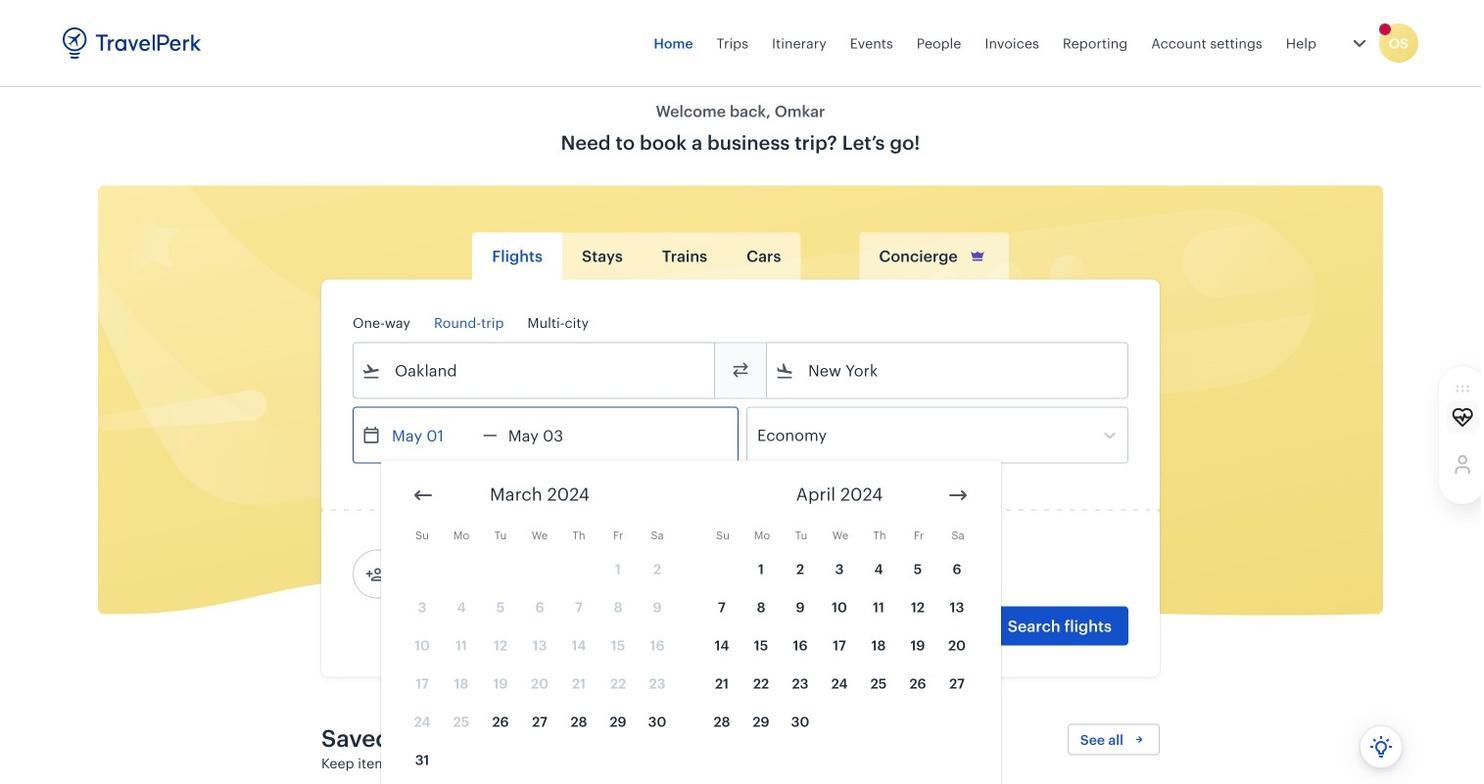 Task type: locate. For each thing, give the bounding box(es) containing it.
From search field
[[381, 355, 689, 387]]

To search field
[[795, 355, 1102, 387]]

move forward to switch to the next month. image
[[947, 484, 970, 508]]



Task type: describe. For each thing, give the bounding box(es) containing it.
Return text field
[[498, 408, 599, 463]]

move backward to switch to the previous month. image
[[412, 484, 435, 508]]

Add first traveler search field
[[385, 559, 589, 590]]

Depart text field
[[381, 408, 483, 463]]

calendar application
[[381, 461, 1482, 785]]



